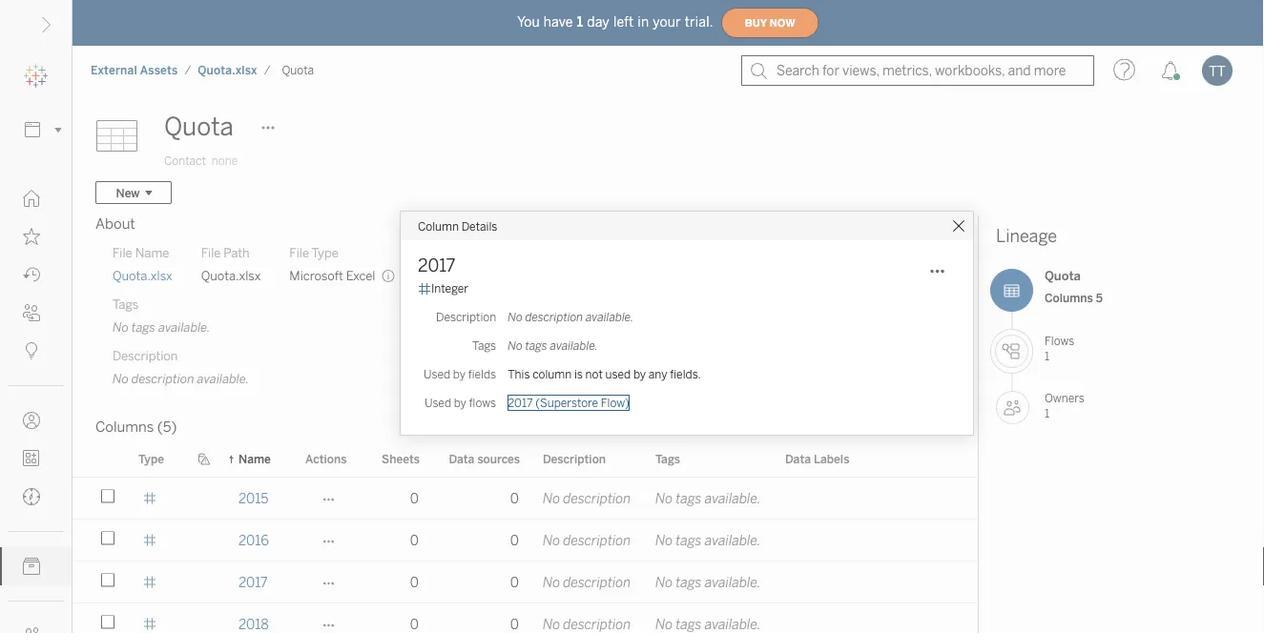 Task type: vqa. For each thing, say whether or not it's contained in the screenshot.
Show in the right of the page
no



Task type: locate. For each thing, give the bounding box(es) containing it.
4 no description from the top
[[543, 617, 631, 633]]

2015
[[239, 491, 269, 507]]

column details dialog
[[401, 212, 974, 435]]

/ right assets
[[185, 63, 191, 77]]

tags inside grid
[[656, 452, 681, 466]]

1 inside owners 1
[[1045, 407, 1050, 421]]

1 horizontal spatial quota.xlsx link
[[197, 63, 258, 78]]

0 vertical spatial used
[[424, 368, 451, 382]]

description for 2017
[[564, 575, 631, 591]]

no inside "tags no tags available."
[[113, 320, 129, 335]]

1 horizontal spatial 2017
[[418, 256, 456, 276]]

1 horizontal spatial name
[[239, 452, 271, 466]]

0 vertical spatial quota.xlsx link
[[197, 63, 258, 78]]

quota columns 5
[[1045, 269, 1103, 305]]

this
[[508, 368, 530, 382]]

2 horizontal spatial quota
[[1045, 269, 1081, 284]]

0 horizontal spatial 2017
[[239, 575, 268, 591]]

quota.xlsx link right assets
[[197, 63, 258, 78]]

quota.xlsx right assets
[[198, 63, 257, 77]]

buy now
[[745, 17, 796, 29]]

2 vertical spatial 2017
[[239, 575, 268, 591]]

2 used from the top
[[425, 397, 452, 410]]

0 horizontal spatial description
[[113, 348, 178, 364]]

/ left quota element on the left
[[264, 63, 271, 77]]

1 file from the left
[[113, 245, 132, 261]]

0 vertical spatial name
[[135, 245, 169, 261]]

1 vertical spatial integer image
[[143, 576, 157, 589]]

grid containing 2015
[[73, 442, 1073, 634]]

1 vertical spatial columns
[[95, 419, 154, 436]]

0 vertical spatial quota
[[282, 63, 314, 77]]

2017 inside grid
[[239, 575, 268, 591]]

microsoft excel
[[290, 268, 376, 284]]

1 vertical spatial name
[[239, 452, 271, 466]]

file up microsoft
[[290, 245, 309, 261]]

no tags available.
[[508, 339, 598, 353], [656, 491, 761, 507], [656, 533, 761, 549], [656, 575, 761, 591], [656, 617, 761, 633]]

description no description available.
[[113, 348, 249, 387]]

0 vertical spatial integer image
[[143, 534, 157, 547]]

tags for 2016
[[676, 533, 702, 549]]

2 no description from the top
[[543, 533, 631, 549]]

this file type can contain multiple tables. image
[[381, 269, 396, 284]]

integer image for 2016
[[143, 534, 157, 547]]

2017 for 2017 link
[[239, 575, 268, 591]]

this column is not used by any fields.
[[508, 368, 701, 382]]

tags inside "tags no tags available."
[[132, 320, 156, 335]]

labels
[[814, 452, 850, 466]]

no tags available. for 2016
[[656, 533, 761, 549]]

integer image for 2018
[[143, 618, 157, 631]]

description down integer
[[436, 311, 497, 325]]

description
[[436, 311, 497, 325], [113, 348, 178, 364], [543, 452, 606, 466]]

name up 2015 link
[[239, 452, 271, 466]]

1 row from the top
[[73, 478, 1073, 522]]

used for used by flows
[[425, 397, 452, 410]]

1 vertical spatial quota.xlsx link
[[113, 267, 172, 284]]

columns left (5)
[[95, 419, 154, 436]]

quota.xlsx link
[[197, 63, 258, 78], [113, 267, 172, 284]]

external
[[91, 63, 137, 77]]

day
[[587, 14, 610, 30]]

quota.xlsx up "tags no tags available."
[[113, 268, 172, 284]]

tags inside the "column details" dialog
[[473, 339, 497, 353]]

1 vertical spatial 1
[[1045, 349, 1050, 363]]

file for file name
[[113, 245, 132, 261]]

0 horizontal spatial tags
[[113, 297, 139, 312]]

type up microsoft excel
[[312, 245, 339, 261]]

sources
[[478, 452, 520, 466]]

file
[[113, 245, 132, 261], [201, 245, 221, 261], [290, 245, 309, 261]]

row group
[[73, 478, 1073, 634]]

type
[[312, 245, 339, 261], [138, 452, 164, 466]]

tags
[[132, 320, 156, 335], [525, 339, 548, 353], [676, 491, 702, 507], [676, 533, 702, 549], [676, 575, 702, 591], [676, 617, 702, 633]]

2017 (superstore flow)
[[508, 397, 630, 410]]

3 integer image from the top
[[143, 618, 157, 631]]

2015 link
[[239, 478, 269, 519]]

2 horizontal spatial 2017
[[508, 397, 533, 410]]

name
[[135, 245, 169, 261], [239, 452, 271, 466]]

1 vertical spatial quota
[[164, 112, 234, 142]]

0 vertical spatial 1
[[577, 14, 583, 30]]

is
[[575, 368, 583, 382]]

actions
[[305, 452, 347, 466]]

0 horizontal spatial /
[[185, 63, 191, 77]]

flows 1
[[1045, 334, 1075, 363]]

1 down the owners
[[1045, 407, 1050, 421]]

description
[[525, 311, 583, 325], [132, 371, 194, 387], [564, 491, 631, 507], [564, 533, 631, 549], [564, 575, 631, 591], [564, 617, 631, 633]]

description down 2017 (superstore flow) link
[[543, 452, 606, 466]]

quota.xlsx down path in the left top of the page
[[201, 268, 261, 284]]

owners image
[[997, 391, 1030, 425]]

by left any
[[634, 368, 646, 382]]

0 horizontal spatial type
[[138, 452, 164, 466]]

row
[[73, 478, 1073, 522], [73, 520, 1073, 564], [73, 562, 1073, 606], [73, 604, 1073, 634]]

2 horizontal spatial tags
[[656, 452, 681, 466]]

1 horizontal spatial type
[[312, 245, 339, 261]]

data sources
[[449, 452, 520, 466]]

1 horizontal spatial description
[[436, 311, 497, 325]]

assets
[[140, 63, 178, 77]]

2 integer image from the top
[[143, 576, 157, 589]]

1 horizontal spatial tags
[[473, 339, 497, 353]]

3 row from the top
[[73, 562, 1073, 606]]

1 horizontal spatial /
[[264, 63, 271, 77]]

file left path in the left top of the page
[[201, 245, 221, 261]]

2017
[[418, 256, 456, 276], [508, 397, 533, 410], [239, 575, 268, 591]]

details
[[462, 219, 498, 233]]

flow)
[[601, 397, 630, 410]]

2017 down this
[[508, 397, 533, 410]]

3 file from the left
[[290, 245, 309, 261]]

columns image
[[991, 269, 1034, 312]]

2 vertical spatial integer image
[[143, 618, 157, 631]]

table image
[[95, 108, 153, 165]]

tags
[[113, 297, 139, 312], [473, 339, 497, 353], [656, 452, 681, 466]]

1 horizontal spatial file
[[201, 245, 221, 261]]

no tags available. for 2015
[[656, 491, 761, 507]]

2 vertical spatial description
[[543, 452, 606, 466]]

type down columns (5)
[[138, 452, 164, 466]]

2 horizontal spatial description
[[543, 452, 606, 466]]

0 vertical spatial type
[[312, 245, 339, 261]]

file for file path
[[201, 245, 221, 261]]

1 integer image from the top
[[143, 534, 157, 547]]

trial.
[[685, 14, 714, 30]]

by left fields
[[453, 368, 466, 382]]

columns
[[1045, 291, 1094, 305], [95, 419, 154, 436]]

description inside description no description available.
[[132, 371, 194, 387]]

available. inside "tags no tags available."
[[158, 320, 211, 335]]

quota
[[282, 63, 314, 77], [164, 112, 234, 142], [1045, 269, 1081, 284]]

1 vertical spatial 2017
[[508, 397, 533, 410]]

1 horizontal spatial data
[[786, 452, 811, 466]]

data
[[449, 452, 475, 466], [786, 452, 811, 466]]

3 no description from the top
[[543, 575, 631, 591]]

used down used by fields
[[425, 397, 452, 410]]

tags down any
[[656, 452, 681, 466]]

flows
[[1045, 334, 1075, 348]]

5
[[1097, 291, 1103, 305]]

2017 up 2018 link
[[239, 575, 268, 591]]

data for data sources
[[449, 452, 475, 466]]

2016
[[239, 533, 269, 549]]

file down about
[[113, 245, 132, 261]]

1 vertical spatial type
[[138, 452, 164, 466]]

no
[[508, 311, 523, 325], [113, 320, 129, 335], [508, 339, 523, 353], [113, 371, 129, 387], [543, 491, 561, 507], [656, 491, 673, 507], [543, 533, 561, 549], [656, 533, 673, 549], [543, 575, 561, 591], [656, 575, 673, 591], [543, 617, 561, 633], [656, 617, 673, 633]]

description down "tags no tags available."
[[113, 348, 178, 364]]

0 horizontal spatial data
[[449, 452, 475, 466]]

by
[[453, 368, 466, 382], [634, 368, 646, 382], [454, 397, 467, 410]]

name down about
[[135, 245, 169, 261]]

file type
[[290, 245, 339, 261]]

grid
[[73, 442, 1073, 634]]

file inside file name quota.xlsx
[[113, 245, 132, 261]]

tags for 2018
[[676, 617, 702, 633]]

tags up fields
[[473, 339, 497, 353]]

2 file from the left
[[201, 245, 221, 261]]

quota.xlsx link up "tags no tags available."
[[113, 267, 172, 284]]

1 vertical spatial tags
[[473, 339, 497, 353]]

0 vertical spatial columns
[[1045, 291, 1094, 305]]

description inside description no description available.
[[113, 348, 178, 364]]

1
[[577, 14, 583, 30], [1045, 349, 1050, 363], [1045, 407, 1050, 421]]

integer image
[[143, 534, 157, 547], [143, 576, 157, 589], [143, 618, 157, 631]]

2 horizontal spatial file
[[290, 245, 309, 261]]

no description
[[543, 491, 631, 507], [543, 533, 631, 549], [543, 575, 631, 591], [543, 617, 631, 633]]

0 horizontal spatial quota.xlsx link
[[113, 267, 172, 284]]

by left flows
[[454, 397, 467, 410]]

by for fields
[[453, 368, 466, 382]]

buy
[[745, 17, 767, 29]]

integer
[[431, 282, 469, 296]]

data left 'labels'
[[786, 452, 811, 466]]

not
[[586, 368, 603, 382]]

left
[[614, 14, 634, 30]]

0 vertical spatial tags
[[113, 297, 139, 312]]

2 / from the left
[[264, 63, 271, 77]]

4 row from the top
[[73, 604, 1073, 634]]

1 down flows at bottom right
[[1045, 349, 1050, 363]]

description inside the "column details" dialog
[[525, 311, 583, 325]]

2017 up number base icon
[[418, 256, 456, 276]]

description for 2018
[[564, 617, 631, 633]]

file inside file path quota.xlsx
[[201, 245, 221, 261]]

sheets
[[382, 452, 420, 466]]

0 horizontal spatial name
[[135, 245, 169, 261]]

no description for 2016
[[543, 533, 631, 549]]

2018 link
[[239, 604, 269, 634]]

buy now button
[[721, 8, 820, 38]]

tags down file name quota.xlsx
[[113, 297, 139, 312]]

by for flows
[[454, 397, 467, 410]]

1 vertical spatial used
[[425, 397, 452, 410]]

0
[[410, 491, 419, 507], [511, 491, 519, 507], [410, 533, 419, 549], [511, 533, 519, 549], [410, 575, 419, 591], [511, 575, 519, 591], [410, 617, 419, 633], [511, 617, 519, 633]]

file path quota.xlsx
[[201, 245, 261, 284]]

1 horizontal spatial columns
[[1045, 291, 1094, 305]]

2 vertical spatial quota
[[1045, 269, 1081, 284]]

row containing 2017
[[73, 562, 1073, 606]]

1 data from the left
[[449, 452, 475, 466]]

1 inside flows 1
[[1045, 349, 1050, 363]]

1 vertical spatial description
[[113, 348, 178, 364]]

1 left day
[[577, 14, 583, 30]]

you have 1 day left in your trial.
[[518, 14, 714, 30]]

2017 (superstore flow) link
[[508, 397, 630, 410]]

no description for 2015
[[543, 491, 631, 507]]

column details
[[418, 219, 498, 233]]

2 row from the top
[[73, 520, 1073, 564]]

quota.xlsx
[[198, 63, 257, 77], [113, 268, 172, 284], [201, 268, 261, 284]]

1 used from the top
[[424, 368, 451, 382]]

description inside the "column details" dialog
[[436, 311, 497, 325]]

description for 2016
[[564, 533, 631, 549]]

used
[[424, 368, 451, 382], [425, 397, 452, 410]]

data left sources
[[449, 452, 475, 466]]

2 data from the left
[[786, 452, 811, 466]]

fields
[[468, 368, 497, 382]]

available.
[[586, 311, 634, 325], [158, 320, 211, 335], [550, 339, 598, 353], [197, 371, 249, 387], [705, 491, 761, 507], [705, 533, 761, 549], [705, 575, 761, 591], [705, 617, 761, 633]]

row containing 2016
[[73, 520, 1073, 564]]

/
[[185, 63, 191, 77], [264, 63, 271, 77]]

used up used by flows
[[424, 368, 451, 382]]

2 vertical spatial tags
[[656, 452, 681, 466]]

0 horizontal spatial file
[[113, 245, 132, 261]]

0 vertical spatial description
[[436, 311, 497, 325]]

1 no description from the top
[[543, 491, 631, 507]]

columns left 5
[[1045, 291, 1094, 305]]

2 vertical spatial 1
[[1045, 407, 1050, 421]]

embedded
[[424, 268, 486, 284]]

flows
[[469, 397, 497, 410]]



Task type: describe. For each thing, give the bounding box(es) containing it.
1 for owners 1
[[1045, 407, 1050, 421]]

name inside file name quota.xlsx
[[135, 245, 169, 261]]

main navigation. press the up and down arrow keys to access links. element
[[0, 179, 72, 634]]

columns (5)
[[95, 419, 177, 436]]

(superstore
[[536, 397, 599, 410]]

flows image
[[996, 335, 1029, 368]]

1 / from the left
[[185, 63, 191, 77]]

microsoft
[[290, 268, 343, 284]]

1 for flows 1
[[1045, 349, 1050, 363]]

external assets / quota.xlsx /
[[91, 63, 271, 77]]

tags for 2017
[[676, 575, 702, 591]]

now
[[770, 17, 796, 29]]

(5)
[[157, 419, 177, 436]]

data for data labels
[[786, 452, 811, 466]]

quota.xlsx for file name quota.xlsx
[[113, 268, 172, 284]]

name inside grid
[[239, 452, 271, 466]]

contact none
[[164, 154, 238, 168]]

integer image for 2017
[[143, 576, 157, 589]]

none
[[212, 154, 238, 168]]

quota.xlsx for file path quota.xlsx
[[201, 268, 261, 284]]

data labels
[[786, 452, 850, 466]]

no description for 2018
[[543, 617, 631, 633]]

column
[[533, 368, 572, 382]]

2017 link
[[239, 562, 268, 603]]

description for 2015
[[564, 491, 631, 507]]

no tags available. for 2018
[[656, 617, 761, 633]]

0 horizontal spatial columns
[[95, 419, 154, 436]]

fields.
[[670, 368, 701, 382]]

2017 for 2017 (superstore flow)
[[508, 397, 533, 410]]

used by flows
[[425, 397, 497, 410]]

number base icon image
[[418, 283, 431, 296]]

new button
[[95, 181, 172, 204]]

columns inside quota columns 5
[[1045, 291, 1094, 305]]

available. inside description no description available.
[[197, 371, 249, 387]]

no description available.
[[508, 311, 634, 325]]

integer image
[[143, 492, 157, 505]]

contact
[[164, 154, 206, 168]]

column
[[418, 219, 459, 233]]

used
[[606, 368, 631, 382]]

lineage
[[997, 226, 1058, 247]]

0 vertical spatial 2017
[[418, 256, 456, 276]]

used for used by fields
[[424, 368, 451, 382]]

2016 link
[[239, 520, 269, 561]]

category
[[424, 245, 476, 261]]

have
[[544, 14, 573, 30]]

your
[[653, 14, 681, 30]]

tags for 2015
[[676, 491, 702, 507]]

tags inside the "column details" dialog
[[525, 339, 548, 353]]

2018
[[239, 617, 269, 633]]

tags inside "tags no tags available."
[[113, 297, 139, 312]]

owners 1
[[1045, 392, 1085, 421]]

you
[[518, 14, 540, 30]]

used by fields
[[424, 368, 497, 382]]

type inside grid
[[138, 452, 164, 466]]

asset
[[488, 268, 520, 284]]

excel
[[346, 268, 376, 284]]

quota inside quota columns 5
[[1045, 269, 1081, 284]]

quota element
[[276, 63, 320, 77]]

no tags available. for 2017
[[656, 575, 761, 591]]

navigation panel element
[[0, 57, 72, 634]]

no description for 2017
[[543, 575, 631, 591]]

new
[[116, 186, 140, 200]]

0 horizontal spatial quota
[[164, 112, 234, 142]]

no inside description no description available.
[[113, 371, 129, 387]]

in
[[638, 14, 649, 30]]

external assets link
[[90, 63, 179, 78]]

tags no tags available.
[[113, 297, 211, 335]]

category embedded asset
[[424, 245, 520, 284]]

row containing 2015
[[73, 478, 1073, 522]]

row group containing 2015
[[73, 478, 1073, 634]]

path
[[224, 245, 250, 261]]

file name quota.xlsx
[[113, 245, 172, 284]]

row containing 2018
[[73, 604, 1073, 634]]

owners
[[1045, 392, 1085, 406]]

no tags available. inside the "column details" dialog
[[508, 339, 598, 353]]

1 horizontal spatial quota
[[282, 63, 314, 77]]

any
[[649, 368, 668, 382]]

about
[[95, 216, 135, 233]]



